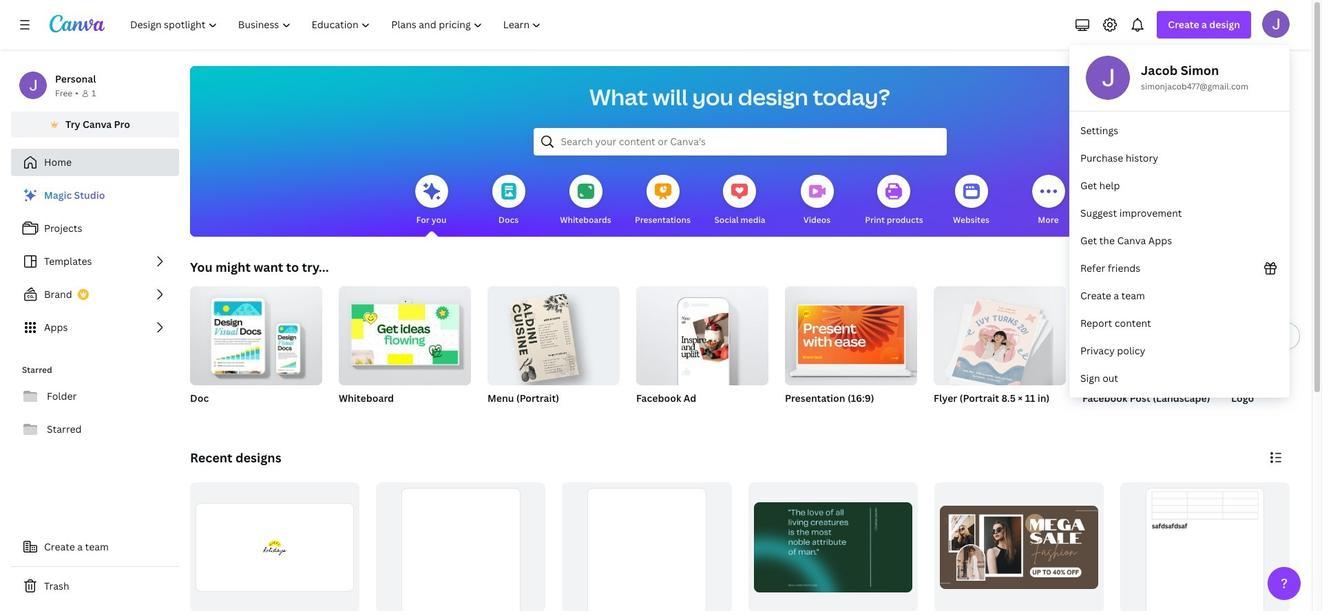Task type: vqa. For each thing, say whether or not it's contained in the screenshot.
the leftmost list
yes



Task type: locate. For each thing, give the bounding box(es) containing it.
None search field
[[534, 128, 947, 156]]

1 horizontal spatial list
[[1070, 117, 1290, 393]]

list
[[1070, 117, 1290, 393], [11, 182, 179, 342]]

Search search field
[[561, 129, 919, 155]]

group
[[190, 281, 322, 423], [190, 281, 322, 386], [339, 281, 471, 423], [339, 281, 471, 386], [488, 281, 620, 423], [488, 281, 620, 386], [934, 281, 1067, 423], [934, 281, 1067, 390], [637, 287, 769, 423], [637, 287, 769, 386], [785, 287, 918, 423], [1083, 287, 1215, 423], [1232, 287, 1323, 423], [190, 483, 360, 612], [376, 483, 546, 612], [562, 483, 732, 612], [935, 483, 1104, 612], [1121, 483, 1290, 612]]

top level navigation element
[[121, 11, 554, 39]]

menu
[[1070, 45, 1290, 398]]



Task type: describe. For each thing, give the bounding box(es) containing it.
jacob simon image
[[1263, 10, 1290, 38]]

0 horizontal spatial list
[[11, 182, 179, 342]]



